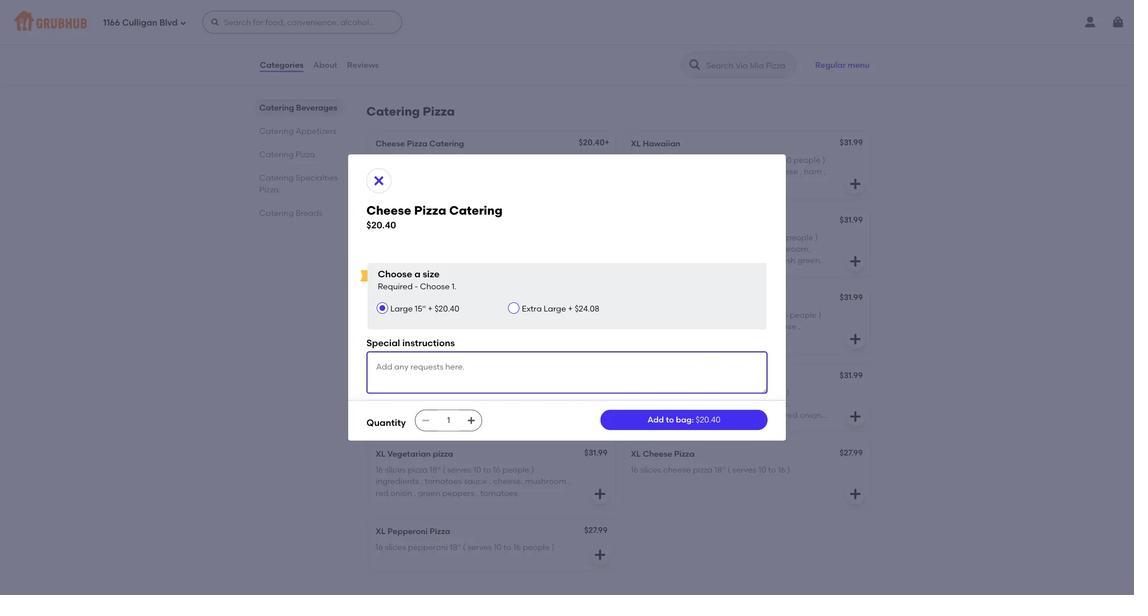 Task type: vqa. For each thing, say whether or not it's contained in the screenshot.
slices within 16 slices Hawaiian pizza  18" ( serves 6 to 10 people ) ingredients : tomatoes sauce , extra cheese , ham , pineapple .
yes



Task type: describe. For each thing, give the bounding box(es) containing it.
32
[[631, 53, 640, 63]]

18'' inside 16 slices pizza 18'' ( serves 10 to 16 people ) ingredients : tomatoes sauce , cheese, mushroom , red onion , green peppers , tomatoes.
[[430, 465, 441, 475]]

1.
[[452, 282, 457, 291]]

ingredients for chicken
[[631, 322, 675, 331]]

extra inside 16 slices hawaiian pizza  18" ( serves 6 to 10 people ) ingredients : tomatoes sauce , extra cheese , ham , pineapple .
[[749, 167, 769, 176]]

chicken down chicken at the right of page
[[664, 310, 694, 320]]

xl chipotle chicken
[[376, 372, 451, 381]]

6 for salami
[[525, 233, 530, 242]]

serves inside 16 slices spicy chicken 18'' ( serves 10 to 16 people ) ingredients : chipotle spicy sauce , cheese , mushroom , red onion , tomatoes , and chicken marinated with chipotle sauce .
[[480, 388, 504, 398]]

15"
[[415, 304, 426, 314]]

18"
[[724, 155, 735, 165]]

( inside the 16 slices italiana pizza 18'' ( serves 6 to 10 people ) ingredients : garlic sauce , cheese , mushroom, tomatoes ,sausage , and topped with fresh green onion .
[[730, 233, 732, 242]]

( inside 16 slices double pepperoni with extra cheese 18'' ( serves 10 to 16 people )
[[562, 310, 565, 320]]

ingredients for combination
[[409, 244, 453, 254]]

18'' inside the 16 slices italiana pizza 18'' ( serves 6 to 10 people ) ingredients : garlic sauce , cheese , mushroom, tomatoes ,sausage , and topped with fresh green onion .
[[716, 233, 728, 242]]

1 vertical spatial chipotle
[[437, 423, 468, 432]]

xl for xl hawaiian
[[631, 139, 641, 149]]

18'' inside 16 slices double pepperoni with extra cheese 18'' ( serves 10 to 16 people )
[[549, 310, 560, 320]]

hawaiian inside 16 slices hawaiian pizza  18" ( serves 6 to 10 people ) ingredients : tomatoes sauce , extra cheese , ham , pineapple .
[[664, 155, 700, 165]]

via
[[708, 294, 720, 304]]

categories
[[260, 60, 304, 70]]

Search Via Mia Pizza search field
[[706, 60, 793, 71]]

ingredients inside 16 slices pizza 18'' ( serves 10 to 16 people ) ingredients : tomatoes sauce , cheese, mushroom , red onion , green peppers , tomatoes.
[[376, 477, 419, 487]]

pizza down input item quantity "number field"
[[433, 449, 454, 459]]

$24.08
[[575, 304, 600, 314]]

italiana
[[664, 233, 693, 242]]

0 vertical spatial chipotle
[[425, 399, 456, 409]]

18'' inside 16 slices spicy chicken 18'' ( serves 10 to 16 people ) ingredients : chipotle spicy sauce , cheese , mushroom , red onion , tomatoes , and chicken marinated with chipotle sauce .
[[462, 388, 473, 398]]

cheese inside the 16 slices italiana pizza 18'' ( serves 6 to 10 people ) ingredients : garlic sauce , cheese , mushroom, tomatoes ,sausage , and topped with fresh green onion .
[[734, 244, 761, 254]]

tomatoes,
[[631, 411, 671, 421]]

xl hawaiian
[[631, 139, 681, 149]]

about button
[[313, 44, 338, 86]]

. inside 16 slices pizza 18'' ( serves 10 to 16 people ) ingredients : pesto sauce , cheese . garlic, tomatoes, artichoke hearts, mushroom, red onion and chicken
[[763, 399, 765, 409]]

32 bacon ranch sticks ( serves 20 to 24 people )
[[631, 53, 812, 63]]

linguica
[[376, 256, 406, 265]]

salami
[[527, 244, 553, 254]]

16 slices chicken pizza 18'' ( serves 10 to 16 people ) ingredients : garlic sauce , cilantro . cheese , mushroom , red onion and chicken .
[[631, 310, 822, 343]]

instructions
[[403, 337, 455, 349]]

slices for 16 slices double pepperoni with extra cheese 18'' ( serves 10 to 16 people )
[[385, 310, 406, 320]]

$20.40 for bag:
[[696, 416, 721, 425]]

about
[[313, 60, 338, 70]]

10 inside 16 slices spicy chicken 18'' ( serves 10 to 16 people ) ingredients : chipotle spicy sauce , cheese , mushroom , red onion , tomatoes , and chicken marinated with chipotle sauce .
[[506, 388, 514, 398]]

mushroom, inside 16 slices pizza 18'' ( serves 10 to 16 people ) ingredients : pesto sauce , cheese . garlic, tomatoes, artichoke hearts, mushroom, red onion and chicken
[[740, 411, 783, 421]]

. inside 16 slices spicy chicken 18'' ( serves 10 to 16 people ) ingredients : chipotle spicy sauce , cheese , mushroom , red onion , tomatoes , and chicken marinated with chipotle sauce .
[[495, 423, 497, 432]]

chipotle
[[385, 372, 419, 381]]

tomatoes inside 16 slices combination pizza 18'' serves ( 6 to 10 people ) ingredients : tomatoes sauce , salami linguica , mushroom,green peppers black olives and sausage .
[[459, 244, 496, 254]]

with inside the 16 slices italiana pizza 18'' ( serves 6 to 10 people ) ingredients : garlic sauce , cheese , mushroom, tomatoes ,sausage , and topped with fresh green onion .
[[759, 256, 775, 265]]

people inside 16 slices hawaiian pizza  18" ( serves 6 to 10 people ) ingredients : tomatoes sauce , extra cheese , ham , pineapple .
[[794, 155, 821, 165]]

1 vertical spatial pepperoni
[[408, 543, 448, 553]]

xl vegetarian pizza
[[376, 449, 454, 459]]

$31.99 for 16 slices hawaiian pizza  18" ( serves 6 to 10 people ) ingredients : tomatoes sauce , extra cheese , ham , pineapple .
[[840, 138, 863, 147]]

slices for 16 slices pizza 18'' ( serves 10 to 16 people ) ingredients : pesto sauce , cheese . garlic, tomatoes, artichoke hearts, mushroom, red onion and chicken
[[641, 388, 662, 398]]

10 inside 16 slices pizza 18'' ( serves 10 to 16 people ) ingredients : tomatoes sauce , cheese, mushroom , red onion , green peppers , tomatoes.
[[474, 465, 482, 475]]

serves inside 16 slices pizza 18'' ( serves 10 to 16 people ) ingredients : tomatoes sauce , cheese, mushroom , red onion , green peppers , tomatoes.
[[448, 465, 472, 475]]

reviews
[[347, 60, 379, 70]]

a
[[415, 269, 421, 280]]

fresh
[[777, 256, 796, 265]]

peppers inside 16 slices pizza 18'' ( serves 10 to 16 people ) ingredients : tomatoes sauce , cheese, mushroom , red onion , green peppers , tomatoes.
[[443, 489, 475, 498]]

-
[[415, 282, 418, 291]]

10 inside 16 slices double pepperoni with extra cheese 18'' ( serves 10 to 16 people )
[[402, 322, 410, 331]]

bag:
[[676, 416, 694, 425]]

ingredients for spicy
[[376, 399, 419, 409]]

special
[[367, 337, 400, 349]]

xl pepperoni pizza
[[376, 527, 450, 537]]

pepperoni for xl pepperoni pizza
[[388, 527, 428, 537]]

$31.99 for 16 slices chicken pizza 18'' ( serves 10 to 16 people ) ingredients : garlic sauce , cilantro . cheese , mushroom , red onion and chicken .
[[840, 293, 863, 303]]

combination
[[408, 233, 458, 242]]

chicken up input item quantity "number field"
[[430, 388, 460, 398]]

quantity
[[367, 418, 406, 429]]

serves inside the 16 slices italiana pizza 18'' ( serves 6 to 10 people ) ingredients : garlic sauce , cheese , mushroom, tomatoes ,sausage , and topped with fresh green onion .
[[734, 233, 759, 242]]

, inside 16 slices pizza 18'' ( serves 10 to 16 people ) ingredients : pesto sauce , cheese . garlic, tomatoes, artichoke hearts, mushroom, red onion and chicken
[[729, 399, 731, 409]]

blvd
[[160, 18, 178, 28]]

bacon ranch sticks
[[631, 37, 705, 47]]

regular
[[816, 60, 846, 70]]

sauce inside the 16 slices italiana pizza 18'' ( serves 6 to 10 people ) ingredients : garlic sauce , cheese , mushroom, tomatoes ,sausage , and topped with fresh green onion .
[[704, 244, 728, 254]]

chicken down the 'cilantro'
[[734, 333, 764, 343]]

serves inside the 16 slices chicken pizza 18'' ( serves 10 to 16 people ) ingredients : garlic sauce , cilantro . cheese , mushroom , red onion and chicken .
[[735, 310, 759, 320]]

regular menu
[[816, 60, 870, 70]]

mushroom inside the 16 slices chicken pizza 18'' ( serves 10 to 16 people ) ingredients : garlic sauce , cilantro . cheese , mushroom , red onion and chicken .
[[631, 333, 673, 343]]

pesto
[[680, 399, 702, 409]]

hearts,
[[711, 411, 738, 421]]

xl combo pizza
[[376, 216, 439, 226]]

pineapple
[[631, 178, 671, 188]]

serves inside 16 slices pizza 18'' ( serves 10 to 16 people ) ingredients : pesto sauce , cheese . garlic, tomatoes, artichoke hearts, mushroom, red onion and chicken
[[703, 388, 727, 398]]

garlic for italiana
[[680, 244, 702, 254]]

$20.40 for +
[[435, 304, 460, 314]]

regular menu button
[[810, 52, 875, 78]]

peppers inside 16 slices combination pizza 18'' serves ( 6 to 10 people ) ingredients : tomatoes sauce , salami linguica , mushroom,green peppers black olives and sausage .
[[480, 256, 512, 265]]

extra inside 16 slices double pepperoni with extra cheese 18'' ( serves 10 to 16 people )
[[497, 310, 517, 320]]

people inside 16 slices spicy chicken 18'' ( serves 10 to 16 people ) ingredients : chipotle spicy sauce , cheese , mushroom , red onion , tomatoes , and chicken marinated with chipotle sauce .
[[535, 388, 562, 398]]

cheese pizza catering $20.40
[[367, 203, 503, 231]]

pizza down xl cheese pizza on the bottom right of page
[[693, 465, 713, 475]]

chicken down special instructions 'text field'
[[526, 411, 556, 421]]

specialties
[[296, 173, 338, 182]]

sauce inside 16 slices pizza 18'' ( serves 10 to 16 people ) ingredients : tomatoes sauce , cheese, mushroom , red onion , green peppers , tomatoes.
[[464, 477, 488, 487]]

16 slices combination pizza 18'' serves ( 6 to 10 people ) ingredients : tomatoes sauce , salami linguica , mushroom,green peppers black olives and sausage .
[[376, 233, 576, 277]]

to inside 16 slices combination pizza 18'' serves ( 6 to 10 people ) ingredients : tomatoes sauce , salami linguica , mushroom,green peppers black olives and sausage .
[[532, 233, 540, 242]]

people inside the 16 slices chicken pizza 18'' ( serves 10 to 16 people ) ingredients : garlic sauce , cilantro . cheese , mushroom , red onion and chicken .
[[790, 310, 817, 320]]

: for italiana
[[676, 244, 678, 254]]

pizza inside the cheese pizza catering $20.40
[[414, 203, 447, 218]]

: for hawaiian
[[676, 167, 678, 176]]

olives
[[538, 256, 559, 265]]

cilantro
[[734, 322, 763, 331]]

10 inside the 16 slices chicken pizza 18'' ( serves 10 to 16 people ) ingredients : garlic sauce , cilantro . cheese , mushroom , red onion and chicken .
[[761, 310, 769, 320]]

and inside the 16 slices chicken pizza 18'' ( serves 10 to 16 people ) ingredients : garlic sauce , cilantro . cheese , mushroom , red onion and chicken .
[[717, 333, 732, 343]]

pizza inside tab
[[296, 149, 315, 159]]

16 slices double pepperoni with extra cheese 18'' ( serves 10 to 16 people )
[[376, 310, 565, 331]]

people inside 16 slices combination pizza 18'' serves ( 6 to 10 people ) ingredients : tomatoes sauce , salami linguica , mushroom,green peppers black olives and sausage .
[[376, 244, 403, 254]]

6 for extra
[[768, 155, 773, 165]]

green inside the 16 slices italiana pizza 18'' ( serves 6 to 10 people ) ingredients : garlic sauce , cheese , mushroom, tomatoes ,sausage , and topped with fresh green onion .
[[798, 256, 821, 265]]

16 slices pepperoni 18'' ( serves 10 to 16 people )
[[376, 543, 555, 553]]

culligan
[[122, 18, 157, 28]]

$27.99 for 16 slices pepperoni 18'' ( serves 10 to 16 people )
[[585, 526, 608, 535]]

pizza inside 16 slices pizza 18'' ( serves 10 to 16 people ) ingredients : tomatoes sauce , cheese, mushroom , red onion , green peppers , tomatoes.
[[408, 465, 428, 475]]

artichoke
[[673, 411, 709, 421]]

6 for cheese
[[760, 233, 765, 242]]

0 vertical spatial catering pizza
[[367, 104, 455, 119]]

people inside the 16 slices italiana pizza 18'' ( serves 6 to 10 people ) ingredients : garlic sauce , cheese , mushroom, tomatoes ,sausage , and topped with fresh green onion .
[[787, 233, 814, 242]]

. inside 16 slices hawaiian pizza  18" ( serves 6 to 10 people ) ingredients : tomatoes sauce , extra cheese , ham , pineapple .
[[672, 178, 674, 188]]

$31.99 for 16 slices pizza 18'' ( serves 10 to 16 people ) ingredients : tomatoes sauce , cheese, mushroom , red onion , green peppers , tomatoes.
[[585, 448, 608, 458]]

slices for 16 slices cheese pizza 18'' ( serves 10 to 16 )
[[641, 465, 662, 475]]

1 large from the left
[[391, 304, 413, 314]]

catering specialties pizza tab
[[259, 172, 339, 196]]

) inside the 16 slices italiana pizza 18'' ( serves 6 to 10 people ) ingredients : garlic sauce , cheese , mushroom, tomatoes ,sausage , and topped with fresh green onion .
[[815, 233, 818, 242]]

$31.99 for 16 slices italiana pizza 18'' ( serves 6 to 10 people ) ingredients : garlic sauce , cheese , mushroom, tomatoes ,sausage , and topped with fresh green onion .
[[840, 215, 863, 225]]

bacon
[[631, 37, 656, 47]]

Special instructions text field
[[367, 352, 768, 394]]

slices for 16 slices pizza 18'' ( serves 10 to 16 people ) ingredients : tomatoes sauce , cheese, mushroom , red onion , green peppers , tomatoes.
[[385, 465, 406, 475]]

cheese inside 16 slices hawaiian pizza  18" ( serves 6 to 10 people ) ingredients : tomatoes sauce , extra cheese , ham , pineapple .
[[771, 167, 799, 176]]

onion inside 16 slices pizza 18'' ( serves 10 to 16 people ) ingredients : pesto sauce , cheese . garlic, tomatoes, artichoke hearts, mushroom, red onion and chicken
[[800, 411, 822, 421]]

to inside 16 slices spicy chicken 18'' ( serves 10 to 16 people ) ingredients : chipotle spicy sauce , cheese , mushroom , red onion , tomatoes , and chicken marinated with chipotle sauce .
[[516, 388, 524, 398]]

) inside 16 slices double pepperoni with extra cheese 18'' ( serves 10 to 16 people )
[[460, 322, 463, 331]]

combo
[[388, 216, 417, 226]]

xl for xl cheese pizza
[[631, 449, 641, 459]]

0 vertical spatial pepperoni
[[376, 37, 416, 47]]

to inside 16 slices double pepperoni with extra cheese 18'' ( serves 10 to 16 people )
[[412, 322, 420, 331]]

slices for 16 slices italiana pizza 18'' ( serves 6 to 10 people ) ingredients : garlic sauce , cheese , mushroom, tomatoes ,sausage , and topped with fresh green onion .
[[641, 233, 662, 242]]

bacon
[[642, 53, 667, 63]]

catering pizza inside tab
[[259, 149, 315, 159]]

sauce inside 16 slices hawaiian pizza  18" ( serves 6 to 10 people ) ingredients : tomatoes sauce , extra cheese , ham , pineapple .
[[720, 167, 743, 176]]

xl pepperoni blast
[[376, 294, 450, 304]]

1166 culligan blvd
[[103, 18, 178, 28]]

sauce inside 16 slices pizza 18'' ( serves 10 to 16 people ) ingredients : pesto sauce , cheese . garlic, tomatoes, artichoke hearts, mushroom, red onion and chicken
[[704, 399, 727, 409]]

xl cheese pizza
[[631, 449, 695, 459]]

( inside 16 slices spicy chicken 18'' ( serves 10 to 16 people ) ingredients : chipotle spicy sauce , cheese , mushroom , red onion , tomatoes , and chicken marinated with chipotle sauce .
[[475, 388, 478, 398]]

xl for xl combo pizza
[[376, 216, 386, 226]]

tomatoes inside the 16 slices italiana pizza 18'' ( serves 6 to 10 people ) ingredients : garlic sauce , cheese , mushroom, tomatoes ,sausage , and topped with fresh green onion .
[[631, 256, 669, 265]]

18'' inside 16 slices pizza 18'' ( serves 10 to 16 people ) ingredients : pesto sauce , cheese . garlic, tomatoes, artichoke hearts, mushroom, red onion and chicken
[[685, 388, 696, 398]]

$44.99
[[838, 36, 863, 45]]

with inside 16 slices spicy chicken 18'' ( serves 10 to 16 people ) ingredients : chipotle spicy sauce , cheese , mushroom , red onion , tomatoes , and chicken marinated with chipotle sauce .
[[419, 423, 435, 432]]

catering breads
[[259, 208, 323, 218]]

red inside the 16 slices chicken pizza 18'' ( serves 10 to 16 people ) ingredients : garlic sauce , cilantro . cheese , mushroom , red onion and chicken .
[[679, 333, 692, 343]]

topped
[[729, 256, 757, 265]]

2 large from the left
[[544, 304, 566, 314]]

extra large + $24.08
[[522, 304, 600, 314]]

slices for 16 slices hawaiian pizza  18" ( serves 6 to 10 people ) ingredients : tomatoes sauce , extra cheese , ham , pineapple .
[[641, 155, 662, 165]]

catering inside the cheese pizza catering $20.40
[[449, 203, 503, 218]]

1 horizontal spatial spicy
[[458, 399, 478, 409]]

+ for extra large + $24.08
[[568, 304, 573, 314]]

cheese pizza catering
[[376, 139, 464, 149]]

1 horizontal spatial choose
[[420, 282, 450, 291]]

xl garlic chicken ( via mia chicken )
[[631, 294, 774, 304]]

beverages
[[296, 103, 338, 112]]

) inside the 16 slices chicken pizza 18'' ( serves 10 to 16 people ) ingredients : garlic sauce , cilantro . cheese , mushroom , red onion and chicken .
[[819, 310, 822, 320]]

0 vertical spatial hawaiian
[[643, 139, 681, 149]]

pizza inside catering specialties pizza
[[259, 185, 279, 194]]

categories button
[[259, 44, 304, 86]]

( inside the 16 slices chicken pizza 18'' ( serves 10 to 16 people ) ingredients : garlic sauce , cilantro . cheese , mushroom , red onion and chicken .
[[730, 310, 733, 320]]

2 horizontal spatial +
[[605, 138, 610, 147]]

16 slices italiana pizza 18'' ( serves 6 to 10 people ) ingredients : garlic sauce , cheese , mushroom, tomatoes ,sausage , and topped with fresh green onion .
[[631, 233, 821, 277]]

16 slices spicy chicken 18'' ( serves 10 to 16 people ) ingredients : chipotle spicy sauce , cheese , mushroom , red onion , tomatoes , and chicken marinated with chipotle sauce .
[[376, 388, 567, 432]]

pizza inside the 16 slices italiana pizza 18'' ( serves 6 to 10 people ) ingredients : garlic sauce , cheese , mushroom, tomatoes ,sausage , and topped with fresh green onion .
[[695, 233, 715, 242]]

ingredients inside 16 slices pizza 18'' ( serves 10 to 16 people ) ingredients : pesto sauce , cheese . garlic, tomatoes, artichoke hearts, mushroom, red onion and chicken
[[631, 399, 675, 409]]

vegetarian
[[388, 449, 431, 459]]

to inside 16 slices pizza 18'' ( serves 10 to 16 people ) ingredients : pesto sauce , cheese . garlic, tomatoes, artichoke hearts, mushroom, red onion and chicken
[[739, 388, 747, 398]]

( inside 16 slices combination pizza 18'' serves ( 6 to 10 people ) ingredients : tomatoes sauce , salami linguica , mushroom,green peppers black olives and sausage .
[[520, 233, 523, 242]]

with inside 16 slices double pepperoni with extra cheese 18'' ( serves 10 to 16 people )
[[479, 310, 495, 320]]

pizza inside the 16 slices chicken pizza 18'' ( serves 10 to 16 people ) ingredients : garlic sauce , cilantro . cheese , mushroom , red onion and chicken .
[[696, 310, 715, 320]]



Task type: locate. For each thing, give the bounding box(es) containing it.
xl
[[631, 139, 641, 149], [376, 216, 386, 226], [376, 294, 386, 304], [631, 294, 641, 304], [376, 449, 386, 459], [631, 449, 641, 459], [376, 527, 386, 537]]

tomatoes.
[[481, 489, 520, 498]]

16 slices cheese pizza 18'' ( serves 10 to 16 )
[[631, 465, 791, 475]]

mia
[[722, 294, 737, 304]]

menu
[[848, 60, 870, 70]]

garlic up ,sausage
[[680, 244, 702, 254]]

slices down xl cheese pizza on the bottom right of page
[[641, 465, 662, 475]]

and inside 16 slices spicy chicken 18'' ( serves 10 to 16 people ) ingredients : chipotle spicy sauce , cheese , mushroom , red onion , tomatoes , and chicken marinated with chipotle sauce .
[[509, 411, 524, 421]]

garlic for chicken
[[680, 322, 702, 331]]

1 vertical spatial peppers
[[443, 489, 475, 498]]

16 slices pizza 18'' ( serves 10 to 16 people ) ingredients : pesto sauce , cheese . garlic, tomatoes, artichoke hearts, mushroom, red onion and chicken
[[631, 388, 822, 432]]

slices inside 16 slices combination pizza 18'' serves ( 6 to 10 people ) ingredients : tomatoes sauce , salami linguica , mushroom,green peppers black olives and sausage .
[[385, 233, 406, 242]]

16 slices pizza 18'' ( serves 10 to 16 people ) ingredients : tomatoes sauce , cheese, mushroom , red onion , green peppers , tomatoes.
[[376, 465, 571, 498]]

cheese up hearts,
[[733, 399, 761, 409]]

0 horizontal spatial choose
[[378, 269, 412, 280]]

choose a size required - choose 1.
[[378, 269, 457, 291]]

green up "xl pepperoni pizza"
[[418, 489, 441, 498]]

tomatoes down xl hawaiian
[[680, 167, 718, 176]]

16 inside 16 slices hawaiian pizza  18" ( serves 6 to 10 people ) ingredients : tomatoes sauce , extra cheese , ham , pineapple .
[[631, 155, 639, 165]]

1 vertical spatial with
[[479, 310, 495, 320]]

red inside 16 slices pizza 18'' ( serves 10 to 16 people ) ingredients : tomatoes sauce , cheese, mushroom , red onion , green peppers , tomatoes.
[[376, 489, 389, 498]]

$20.40 +
[[579, 138, 610, 147]]

xl for xl pepperoni pizza
[[376, 527, 386, 537]]

,sausage
[[670, 256, 705, 265]]

to inside the 16 slices chicken pizza 18'' ( serves 10 to 16 people ) ingredients : garlic sauce , cilantro . cheese , mushroom , red onion and chicken .
[[771, 310, 779, 320]]

: down xl hawaiian
[[676, 167, 678, 176]]

chipotle up xl vegetarian pizza
[[437, 423, 468, 432]]

1 vertical spatial garlic
[[680, 322, 702, 331]]

and inside 16 slices combination pizza 18'' serves ( 6 to 10 people ) ingredients : tomatoes sauce , salami linguica , mushroom,green peppers black olives and sausage .
[[561, 256, 576, 265]]

ham
[[804, 167, 822, 176]]

and
[[561, 256, 576, 265], [711, 256, 727, 265], [717, 333, 732, 343], [509, 411, 524, 421], [631, 423, 647, 432]]

1 vertical spatial $27.99
[[585, 526, 608, 535]]

blast
[[430, 294, 450, 304]]

: for combination
[[455, 244, 457, 254]]

: down xl vegetarian pizza
[[421, 477, 423, 487]]

pizza down xl garlic chicken ( via mia chicken )
[[696, 310, 715, 320]]

1 vertical spatial mushroom
[[376, 411, 417, 421]]

Input item quantity number field
[[436, 411, 461, 431]]

: left pesto in the bottom right of the page
[[676, 399, 678, 409]]

+ left $24.08
[[568, 304, 573, 314]]

to inside 16 slices hawaiian pizza  18" ( serves 6 to 10 people ) ingredients : tomatoes sauce , extra cheese , ham , pineapple .
[[774, 155, 782, 165]]

24
[[769, 53, 778, 63]]

black
[[514, 256, 536, 265]]

) inside 16 slices spicy chicken 18'' ( serves 10 to 16 people ) ingredients : chipotle spicy sauce , cheese , mushroom , red onion , tomatoes , and chicken marinated with chipotle sauce .
[[564, 388, 567, 398]]

0 vertical spatial cheese
[[376, 139, 405, 149]]

xl for xl pepperoni blast
[[376, 294, 386, 304]]

: for chicken
[[676, 322, 678, 331]]

mushroom, up fresh
[[767, 244, 811, 254]]

1 horizontal spatial green
[[798, 256, 821, 265]]

svg image
[[372, 174, 386, 188], [594, 255, 607, 269], [849, 333, 863, 346], [467, 416, 476, 426], [594, 488, 607, 502], [849, 488, 863, 502], [594, 549, 607, 563]]

slices inside 16 slices double pepperoni with extra cheese 18'' ( serves 10 to 16 people )
[[385, 310, 406, 320]]

1 horizontal spatial $27.99
[[840, 448, 863, 458]]

1 vertical spatial pepperoni
[[388, 294, 428, 304]]

0 horizontal spatial 6
[[525, 233, 530, 242]]

to inside 16 slices pizza 18'' ( serves 10 to 16 people ) ingredients : tomatoes sauce , cheese, mushroom , red onion , green peppers , tomatoes.
[[483, 465, 491, 475]]

tomatoes inside 16 slices pizza 18'' ( serves 10 to 16 people ) ingredients : tomatoes sauce , cheese, mushroom , red onion , green peppers , tomatoes.
[[425, 477, 462, 487]]

breads
[[296, 208, 323, 218]]

) inside 16 slices pizza 18'' ( serves 10 to 16 people ) ingredients : pesto sauce , cheese . garlic, tomatoes, artichoke hearts, mushroom, red onion and chicken
[[787, 388, 790, 398]]

catering pizza down catering appetizers
[[259, 149, 315, 159]]

16 inside 16 slices combination pizza 18'' serves ( 6 to 10 people ) ingredients : tomatoes sauce , salami linguica , mushroom,green peppers black olives and sausage .
[[376, 233, 383, 242]]

cheese up topped
[[734, 244, 761, 254]]

1 horizontal spatial 6
[[760, 233, 765, 242]]

+
[[605, 138, 610, 147], [428, 304, 433, 314], [568, 304, 573, 314]]

(
[[717, 53, 720, 63], [737, 155, 740, 165], [520, 233, 523, 242], [730, 233, 732, 242], [703, 294, 706, 304], [562, 310, 565, 320], [730, 310, 733, 320], [475, 388, 478, 398], [698, 388, 701, 398], [443, 465, 446, 475], [728, 465, 731, 475], [463, 543, 466, 553]]

add to bag: $20.40
[[648, 416, 721, 425]]

mushroom up "marinated"
[[376, 411, 417, 421]]

: up mushroom,green
[[455, 244, 457, 254]]

pizza inside 16 slices pizza 18'' ( serves 10 to 16 people ) ingredients : pesto sauce , cheese . garlic, tomatoes, artichoke hearts, mushroom, red onion and chicken
[[664, 388, 683, 398]]

,
[[745, 167, 747, 176], [800, 167, 803, 176], [824, 167, 826, 176], [523, 244, 525, 254], [730, 244, 732, 254], [763, 244, 765, 254], [408, 256, 410, 265], [707, 256, 709, 265], [730, 322, 732, 331], [799, 322, 801, 331], [675, 333, 677, 343], [505, 399, 508, 409], [539, 399, 541, 409], [729, 399, 731, 409], [419, 411, 421, 421], [462, 411, 464, 421], [505, 411, 507, 421], [490, 477, 492, 487], [569, 477, 571, 487], [414, 489, 416, 498], [477, 489, 479, 498]]

20
[[748, 53, 757, 63]]

chicken inside 16 slices pizza 18'' ( serves 10 to 16 people ) ingredients : pesto sauce , cheese . garlic, tomatoes, artichoke hearts, mushroom, red onion and chicken
[[649, 423, 679, 432]]

garlic inside the 16 slices italiana pizza 18'' ( serves 6 to 10 people ) ingredients : garlic sauce , cheese , mushroom, tomatoes ,sausage , and topped with fresh green onion .
[[680, 244, 702, 254]]

people inside 16 slices pizza 18'' ( serves 10 to 16 people ) ingredients : tomatoes sauce , cheese, mushroom , red onion , green peppers , tomatoes.
[[503, 465, 530, 475]]

$31.99
[[840, 138, 863, 147], [840, 215, 863, 225], [840, 293, 863, 303], [840, 371, 863, 380], [585, 448, 608, 458]]

red down vegetarian
[[376, 489, 389, 498]]

cheese inside 16 slices double pepperoni with extra cheese 18'' ( serves 10 to 16 people )
[[519, 310, 547, 320]]

onion inside the 16 slices chicken pizza 18'' ( serves 10 to 16 people ) ingredients : garlic sauce , cilantro . cheese , mushroom , red onion and chicken .
[[694, 333, 715, 343]]

0 horizontal spatial large
[[391, 304, 413, 314]]

ingredients down vegetarian
[[376, 477, 419, 487]]

spicy up input item quantity "number field"
[[458, 399, 478, 409]]

) inside 16 slices hawaiian pizza  18" ( serves 6 to 10 people ) ingredients : tomatoes sauce , extra cheese , ham , pineapple .
[[823, 155, 826, 165]]

add
[[648, 416, 664, 425]]

size
[[423, 269, 440, 280]]

. inside 16 slices combination pizza 18'' serves ( 6 to 10 people ) ingredients : tomatoes sauce , salami linguica , mushroom,green peppers black olives and sausage .
[[411, 267, 413, 277]]

special instructions
[[367, 337, 455, 349]]

0 vertical spatial garlic
[[680, 244, 702, 254]]

pizza inside 16 slices combination pizza 18'' serves ( 6 to 10 people ) ingredients : tomatoes sauce , salami linguica , mushroom,green peppers black olives and sausage .
[[460, 233, 479, 242]]

1 horizontal spatial peppers
[[480, 256, 512, 265]]

red left input item quantity "number field"
[[423, 411, 436, 421]]

0 horizontal spatial green
[[418, 489, 441, 498]]

+ right 15"
[[428, 304, 433, 314]]

cheese left $24.08
[[519, 310, 547, 320]]

cheese inside 16 slices spicy chicken 18'' ( serves 10 to 16 people ) ingredients : chipotle spicy sauce , cheese , mushroom , red onion , tomatoes , and chicken marinated with chipotle sauce .
[[509, 399, 537, 409]]

slices for 16 slices spicy chicken 18'' ( serves 10 to 16 people ) ingredients : chipotle spicy sauce , cheese , mushroom , red onion , tomatoes , and chicken marinated with chipotle sauce .
[[385, 388, 406, 398]]

slices inside 16 slices pizza 18'' ( serves 10 to 16 people ) ingredients : pesto sauce , cheese . garlic, tomatoes, artichoke hearts, mushroom, red onion and chicken
[[641, 388, 662, 398]]

2 vertical spatial pepperoni
[[388, 527, 428, 537]]

ingredients down combination
[[409, 244, 453, 254]]

chipotle up input item quantity "number field"
[[425, 399, 456, 409]]

catering beverages
[[259, 103, 338, 112]]

mushroom,green
[[412, 256, 479, 265]]

garlic down chicken at the right of page
[[680, 322, 702, 331]]

serves
[[722, 53, 746, 63], [742, 155, 766, 165], [494, 233, 519, 242], [734, 233, 759, 242], [735, 310, 759, 320], [376, 322, 400, 331], [480, 388, 504, 398], [703, 388, 727, 398], [448, 465, 472, 475], [733, 465, 757, 475], [468, 543, 492, 553]]

cheese for cheese pizza catering
[[376, 139, 405, 149]]

: inside the 16 slices italiana pizza 18'' ( serves 6 to 10 people ) ingredients : garlic sauce , cheese , mushroom, tomatoes ,sausage , and topped with fresh green onion .
[[676, 244, 678, 254]]

catering specialties pizza
[[259, 173, 338, 194]]

:
[[676, 167, 678, 176], [455, 244, 457, 254], [676, 244, 678, 254], [676, 322, 678, 331], [421, 399, 423, 409], [676, 399, 678, 409], [421, 477, 423, 487]]

: inside 16 slices spicy chicken 18'' ( serves 10 to 16 people ) ingredients : chipotle spicy sauce , cheese , mushroom , red onion , tomatoes , and chicken marinated with chipotle sauce .
[[421, 399, 423, 409]]

slices
[[641, 155, 662, 165], [385, 233, 406, 242], [641, 233, 662, 242], [385, 310, 406, 320], [641, 310, 662, 320], [385, 388, 406, 398], [641, 388, 662, 398], [385, 465, 406, 475], [641, 465, 662, 475], [385, 543, 406, 553]]

0 vertical spatial $27.99
[[840, 448, 863, 458]]

ranch
[[658, 37, 681, 47], [669, 53, 692, 63]]

choose up required
[[378, 269, 412, 280]]

hawaiian up pineapple
[[643, 139, 681, 149]]

1 horizontal spatial large
[[544, 304, 566, 314]]

2 vertical spatial mushroom
[[525, 477, 567, 487]]

pizza
[[423, 104, 455, 119], [407, 139, 428, 149], [296, 149, 315, 159], [259, 185, 279, 194], [414, 203, 447, 218], [419, 216, 439, 226], [695, 233, 715, 242], [675, 449, 695, 459], [430, 527, 450, 537]]

serves inside 16 slices hawaiian pizza  18" ( serves 6 to 10 people ) ingredients : tomatoes sauce , extra cheese , ham , pineapple .
[[742, 155, 766, 165]]

0 vertical spatial mushroom
[[631, 333, 673, 343]]

ingredients
[[631, 167, 675, 176], [409, 244, 453, 254], [631, 244, 675, 254], [631, 322, 675, 331], [376, 399, 419, 409], [631, 399, 675, 409], [376, 477, 419, 487]]

large down xl pepperoni blast
[[391, 304, 413, 314]]

cheese,
[[493, 477, 523, 487]]

tomatoes inside 16 slices hawaiian pizza  18" ( serves 6 to 10 people ) ingredients : tomatoes sauce , extra cheese , ham , pineapple .
[[680, 167, 718, 176]]

choose down size
[[420, 282, 450, 291]]

16 inside the 16 slices italiana pizza 18'' ( serves 6 to 10 people ) ingredients : garlic sauce , cheese , mushroom, tomatoes ,sausage , and topped with fresh green onion .
[[631, 233, 639, 242]]

cheese right the 'cilantro'
[[769, 322, 797, 331]]

1 vertical spatial extra
[[497, 310, 517, 320]]

2 garlic from the top
[[680, 322, 702, 331]]

ranch up 'bacon'
[[658, 37, 681, 47]]

people
[[780, 53, 807, 63], [794, 155, 821, 165], [787, 233, 814, 242], [376, 244, 403, 254], [790, 310, 817, 320], [431, 322, 458, 331], [535, 388, 562, 398], [758, 388, 785, 398], [503, 465, 530, 475], [523, 543, 550, 553]]

1 horizontal spatial catering pizza
[[367, 104, 455, 119]]

6 inside 16 slices hawaiian pizza  18" ( serves 6 to 10 people ) ingredients : tomatoes sauce , extra cheese , ham , pineapple .
[[768, 155, 773, 165]]

tomatoes down xl vegetarian pizza
[[425, 477, 462, 487]]

+ for large 15" + $20.40
[[428, 304, 433, 314]]

cheese left ham
[[771, 167, 799, 176]]

0 vertical spatial with
[[759, 256, 775, 265]]

cheese inside the 16 slices chicken pizza 18'' ( serves 10 to 16 people ) ingredients : garlic sauce , cilantro . cheese , mushroom , red onion and chicken .
[[769, 322, 797, 331]]

slices down garlic
[[641, 310, 662, 320]]

2 horizontal spatial mushroom
[[631, 333, 673, 343]]

and inside the 16 slices italiana pizza 18'' ( serves 6 to 10 people ) ingredients : garlic sauce , cheese , mushroom, tomatoes ,sausage , and topped with fresh green onion .
[[711, 256, 727, 265]]

. inside the 16 slices italiana pizza 18'' ( serves 6 to 10 people ) ingredients : garlic sauce , cheese , mushroom, tomatoes ,sausage , and topped with fresh green onion .
[[655, 267, 657, 277]]

green inside 16 slices pizza 18'' ( serves 10 to 16 people ) ingredients : tomatoes sauce , cheese, mushroom , red onion , green peppers , tomatoes.
[[418, 489, 441, 498]]

reviews button
[[347, 44, 380, 86]]

0 horizontal spatial catering pizza
[[259, 149, 315, 159]]

0 vertical spatial green
[[798, 256, 821, 265]]

serves inside 16 slices double pepperoni with extra cheese 18'' ( serves 10 to 16 people )
[[376, 322, 400, 331]]

ingredients up quantity
[[376, 399, 419, 409]]

ingredients for hawaiian
[[631, 167, 675, 176]]

sticks
[[418, 37, 440, 47], [683, 37, 705, 47], [694, 53, 715, 63]]

0 vertical spatial ranch
[[658, 37, 681, 47]]

2 vertical spatial with
[[419, 423, 435, 432]]

with
[[759, 256, 775, 265], [479, 310, 495, 320], [419, 423, 435, 432]]

) inside 16 slices pizza 18'' ( serves 10 to 16 people ) ingredients : tomatoes sauce , cheese, mushroom , red onion , green peppers , tomatoes.
[[532, 465, 534, 475]]

search icon image
[[688, 58, 702, 72]]

sauce
[[720, 167, 743, 176], [498, 244, 521, 254], [704, 244, 728, 254], [704, 322, 728, 331], [480, 399, 504, 409], [704, 399, 727, 409], [470, 423, 494, 432], [464, 477, 488, 487]]

extra
[[749, 167, 769, 176], [497, 310, 517, 320]]

cheese for cheese pizza catering $20.40
[[367, 203, 411, 218]]

1166
[[103, 18, 120, 28]]

red down chicken at the right of page
[[679, 333, 692, 343]]

1 vertical spatial mushroom,
[[740, 411, 783, 421]]

mushroom,
[[767, 244, 811, 254], [740, 411, 783, 421]]

2 horizontal spatial with
[[759, 256, 775, 265]]

catering pizza tab
[[259, 148, 339, 160]]

appetizers
[[296, 126, 337, 136]]

hawaiian down xl hawaiian
[[664, 155, 700, 165]]

slices down chipotle
[[385, 388, 406, 398]]

0 vertical spatial spicy
[[408, 388, 428, 398]]

chicken
[[669, 294, 701, 304]]

slices for 16 slices combination pizza 18'' serves ( 6 to 10 people ) ingredients : tomatoes sauce , salami linguica , mushroom,green peppers black olives and sausage .
[[385, 233, 406, 242]]

slices left the italiana
[[641, 233, 662, 242]]

serves inside 16 slices combination pizza 18'' serves ( 6 to 10 people ) ingredients : tomatoes sauce , salami linguica , mushroom,green peppers black olives and sausage .
[[494, 233, 519, 242]]

: for spicy
[[421, 399, 423, 409]]

0 horizontal spatial mushroom
[[376, 411, 417, 421]]

10 inside 16 slices hawaiian pizza  18" ( serves 6 to 10 people ) ingredients : tomatoes sauce , extra cheese , ham , pineapple .
[[784, 155, 792, 165]]

with left extra
[[479, 310, 495, 320]]

xl for xl garlic chicken ( via mia chicken )
[[631, 294, 641, 304]]

mushroom inside 16 slices spicy chicken 18'' ( serves 10 to 16 people ) ingredients : chipotle spicy sauce , cheese , mushroom , red onion , tomatoes , and chicken marinated with chipotle sauce .
[[376, 411, 417, 421]]

cheese inside 16 slices pizza 18'' ( serves 10 to 16 people ) ingredients : pesto sauce , cheese . garlic, tomatoes, artichoke hearts, mushroom, red onion and chicken
[[733, 399, 761, 409]]

green right fresh
[[798, 256, 821, 265]]

: down chicken at the right of page
[[676, 322, 678, 331]]

1 vertical spatial ranch
[[669, 53, 692, 63]]

cheese down xl cheese pizza on the bottom right of page
[[664, 465, 691, 475]]

6 inside 16 slices combination pizza 18'' serves ( 6 to 10 people ) ingredients : tomatoes sauce , salami linguica , mushroom,green peppers black olives and sausage .
[[525, 233, 530, 242]]

catering beverages tab
[[259, 101, 339, 113]]

16 slices hawaiian pizza  18" ( serves 6 to 10 people ) ingredients : tomatoes sauce , extra cheese , ham , pineapple .
[[631, 155, 826, 188]]

: inside the 16 slices chicken pizza 18'' ( serves 10 to 16 people ) ingredients : garlic sauce , cilantro . cheese , mushroom , red onion and chicken .
[[676, 322, 678, 331]]

0 horizontal spatial $27.99
[[585, 526, 608, 535]]

spicy down xl chipotle chicken
[[408, 388, 428, 398]]

pepperoni for xl pepperoni blast
[[388, 294, 428, 304]]

: down xl chipotle chicken
[[421, 399, 423, 409]]

xl for xl vegetarian pizza
[[376, 449, 386, 459]]

peppers left black
[[480, 256, 512, 265]]

mushroom right cheese, on the left bottom of the page
[[525, 477, 567, 487]]

tomatoes up mushroom,green
[[459, 244, 496, 254]]

green
[[798, 256, 821, 265], [418, 489, 441, 498]]

0 vertical spatial choose
[[378, 269, 412, 280]]

slices down "xl pepperoni pizza"
[[385, 543, 406, 553]]

pepperoni
[[437, 310, 477, 320], [408, 543, 448, 553]]

2 vertical spatial cheese
[[643, 449, 673, 459]]

pizza up pesto in the bottom right of the page
[[664, 388, 683, 398]]

pizza
[[702, 155, 722, 165], [460, 233, 479, 242], [696, 310, 715, 320], [664, 388, 683, 398], [433, 449, 454, 459], [408, 465, 428, 475], [693, 465, 713, 475]]

cheese
[[376, 139, 405, 149], [367, 203, 411, 218], [643, 449, 673, 459]]

$20.40 for catering
[[367, 220, 396, 231]]

: down the italiana
[[676, 244, 678, 254]]

to inside the 16 slices italiana pizza 18'' ( serves 6 to 10 people ) ingredients : garlic sauce , cheese , mushroom, tomatoes ,sausage , and topped with fresh green onion .
[[767, 233, 775, 242]]

pizza down xl vegetarian pizza
[[408, 465, 428, 475]]

mushroom, down garlic,
[[740, 411, 783, 421]]

) inside 16 slices combination pizza 18'' serves ( 6 to 10 people ) ingredients : tomatoes sauce , salami linguica , mushroom,green peppers black olives and sausage .
[[405, 244, 407, 254]]

0 horizontal spatial peppers
[[443, 489, 475, 498]]

: inside 16 slices hawaiian pizza  18" ( serves 6 to 10 people ) ingredients : tomatoes sauce , extra cheese , ham , pineapple .
[[676, 167, 678, 176]]

pepperoni
[[376, 37, 416, 47], [388, 294, 428, 304], [388, 527, 428, 537]]

slices down xl pepperoni blast
[[385, 310, 406, 320]]

catering pizza
[[367, 104, 455, 119], [259, 149, 315, 159]]

0 horizontal spatial with
[[419, 423, 435, 432]]

6 inside the 16 slices italiana pizza 18'' ( serves 6 to 10 people ) ingredients : garlic sauce , cheese , mushroom, tomatoes ,sausage , and topped with fresh green onion .
[[760, 233, 765, 242]]

slices for 16 slices pepperoni 18'' ( serves 10 to 16 people )
[[385, 543, 406, 553]]

1 garlic from the top
[[680, 244, 702, 254]]

spicy
[[408, 388, 428, 398], [458, 399, 478, 409]]

red inside 16 slices pizza 18'' ( serves 10 to 16 people ) ingredients : pesto sauce , cheese . garlic, tomatoes, artichoke hearts, mushroom, red onion and chicken
[[785, 411, 798, 421]]

slices down combo
[[385, 233, 406, 242]]

onion inside 16 slices spicy chicken 18'' ( serves 10 to 16 people ) ingredients : chipotle spicy sauce , cheese , mushroom , red onion , tomatoes , and chicken marinated with chipotle sauce .
[[438, 411, 460, 421]]

ingredients inside the 16 slices chicken pizza 18'' ( serves 10 to 16 people ) ingredients : garlic sauce , cilantro . cheese , mushroom , red onion and chicken .
[[631, 322, 675, 331]]

chicken right "mia"
[[739, 294, 769, 304]]

red down garlic,
[[785, 411, 798, 421]]

ranch down bacon ranch sticks
[[669, 53, 692, 63]]

catering appetizers
[[259, 126, 337, 136]]

+ left xl hawaiian
[[605, 138, 610, 147]]

pizza left 18"
[[702, 155, 722, 165]]

main navigation navigation
[[0, 0, 1135, 44]]

1 vertical spatial hawaiian
[[664, 155, 700, 165]]

0 vertical spatial peppers
[[480, 256, 512, 265]]

svg image
[[1112, 15, 1126, 29], [211, 18, 220, 27], [180, 20, 187, 27], [849, 59, 863, 72], [849, 177, 863, 191], [849, 255, 863, 269], [594, 410, 607, 424], [849, 410, 863, 424], [422, 416, 431, 426]]

1 vertical spatial cheese
[[367, 203, 411, 218]]

1 horizontal spatial mushroom
[[525, 477, 567, 487]]

onion inside 16 slices pizza 18'' ( serves 10 to 16 people ) ingredients : tomatoes sauce , cheese, mushroom , red onion , green peppers , tomatoes.
[[391, 489, 412, 498]]

extra left extra
[[497, 310, 517, 320]]

catering appetizers tab
[[259, 125, 339, 137]]

$27.99 for 16 slices cheese pizza 18'' ( serves 10 to 16 )
[[840, 448, 863, 458]]

10 inside the 16 slices italiana pizza 18'' ( serves 6 to 10 people ) ingredients : garlic sauce , cheese , mushroom, tomatoes ,sausage , and topped with fresh green onion .
[[777, 233, 785, 242]]

garlic,
[[767, 399, 791, 409]]

hawaiian
[[643, 139, 681, 149], [664, 155, 700, 165]]

$39.99
[[584, 36, 608, 45]]

catering pizza up cheese pizza catering
[[367, 104, 455, 119]]

( inside 16 slices pizza 18'' ( serves 10 to 16 people ) ingredients : tomatoes sauce , cheese, mushroom , red onion , green peppers , tomatoes.
[[443, 465, 446, 475]]

0 vertical spatial extra
[[749, 167, 769, 176]]

people inside 16 slices pizza 18'' ( serves 10 to 16 people ) ingredients : pesto sauce , cheese . garlic, tomatoes, artichoke hearts, mushroom, red onion and chicken
[[758, 388, 785, 398]]

0 horizontal spatial +
[[428, 304, 433, 314]]

with left input item quantity "number field"
[[419, 423, 435, 432]]

onion inside the 16 slices italiana pizza 18'' ( serves 6 to 10 people ) ingredients : garlic sauce , cheese , mushroom, tomatoes ,sausage , and topped with fresh green onion .
[[631, 267, 653, 277]]

1 vertical spatial choose
[[420, 282, 450, 291]]

extra left ham
[[749, 167, 769, 176]]

slices down vegetarian
[[385, 465, 406, 475]]

18'' inside the 16 slices chicken pizza 18'' ( serves 10 to 16 people ) ingredients : garlic sauce , cilantro . cheese , mushroom , red onion and chicken .
[[717, 310, 728, 320]]

6
[[768, 155, 773, 165], [525, 233, 530, 242], [760, 233, 765, 242]]

red inside 16 slices spicy chicken 18'' ( serves 10 to 16 people ) ingredients : chipotle spicy sauce , cheese , mushroom , red onion , tomatoes , and chicken marinated with chipotle sauce .
[[423, 411, 436, 421]]

ingredients down the italiana
[[631, 244, 675, 254]]

large
[[391, 304, 413, 314], [544, 304, 566, 314]]

large right extra
[[544, 304, 566, 314]]

marinated
[[376, 423, 417, 432]]

cheese down special instructions 'text field'
[[509, 399, 537, 409]]

catering
[[259, 103, 294, 112], [367, 104, 420, 119], [259, 126, 294, 136], [430, 139, 464, 149], [259, 149, 294, 159], [259, 173, 294, 182], [449, 203, 503, 218], [259, 208, 294, 218]]

pepperoni sticks
[[376, 37, 440, 47]]

slices down xl hawaiian
[[641, 155, 662, 165]]

double
[[408, 310, 435, 320]]

0 vertical spatial pepperoni
[[437, 310, 477, 320]]

catering inside catering specialties pizza
[[259, 173, 294, 182]]

1 horizontal spatial +
[[568, 304, 573, 314]]

ingredients up pineapple
[[631, 167, 675, 176]]

ingredients up tomatoes,
[[631, 399, 675, 409]]

1 horizontal spatial with
[[479, 310, 495, 320]]

pepperoni down the blast
[[437, 310, 477, 320]]

( inside 16 slices hawaiian pizza  18" ( serves 6 to 10 people ) ingredients : tomatoes sauce , extra cheese , ham , pineapple .
[[737, 155, 740, 165]]

peppers left tomatoes.
[[443, 489, 475, 498]]

ingredients inside 16 slices hawaiian pizza  18" ( serves 6 to 10 people ) ingredients : tomatoes sauce , extra cheese , ham , pineapple .
[[631, 167, 675, 176]]

garlic
[[643, 294, 667, 304]]

mushroom down garlic
[[631, 333, 673, 343]]

10 inside 16 slices pizza 18'' ( serves 10 to 16 people ) ingredients : pesto sauce , cheese . garlic, tomatoes, artichoke hearts, mushroom, red onion and chicken
[[729, 388, 737, 398]]

slices inside the 16 slices italiana pizza 18'' ( serves 6 to 10 people ) ingredients : garlic sauce , cheese , mushroom, tomatoes ,sausage , and topped with fresh green onion .
[[641, 233, 662, 242]]

1 vertical spatial spicy
[[458, 399, 478, 409]]

pizza up mushroom,green
[[460, 233, 479, 242]]

to
[[759, 53, 767, 63], [774, 155, 782, 165], [532, 233, 540, 242], [767, 233, 775, 242], [771, 310, 779, 320], [412, 322, 420, 331], [516, 388, 524, 398], [739, 388, 747, 398], [666, 416, 674, 425], [483, 465, 491, 475], [769, 465, 777, 475], [504, 543, 512, 553]]

( inside 16 slices pizza 18'' ( serves 10 to 16 people ) ingredients : pesto sauce , cheese . garlic, tomatoes, artichoke hearts, mushroom, red onion and chicken
[[698, 388, 701, 398]]

tomatoes down the italiana
[[631, 256, 669, 265]]

cheese inside the cheese pizza catering $20.40
[[367, 203, 411, 218]]

with left fresh
[[759, 256, 775, 265]]

chicken right chipotle
[[421, 372, 451, 381]]

extra
[[522, 304, 542, 314]]

catering breads tab
[[259, 207, 339, 219]]

pepperoni inside 16 slices double pepperoni with extra cheese 18'' ( serves 10 to 16 people )
[[437, 310, 477, 320]]

$31.99 for 16 slices pizza 18'' ( serves 10 to 16 people ) ingredients : pesto sauce , cheese . garlic, tomatoes, artichoke hearts, mushroom, red onion and chicken
[[840, 371, 863, 380]]

xl
[[376, 372, 383, 381]]

pepperoni down "xl pepperoni pizza"
[[408, 543, 448, 553]]

0 vertical spatial mushroom,
[[767, 244, 811, 254]]

garlic
[[680, 244, 702, 254], [680, 322, 702, 331]]

ingredients for italiana
[[631, 244, 675, 254]]

18''
[[481, 233, 492, 242], [716, 233, 728, 242], [549, 310, 560, 320], [717, 310, 728, 320], [462, 388, 473, 398], [685, 388, 696, 398], [430, 465, 441, 475], [715, 465, 726, 475], [450, 543, 461, 553]]

chicken down tomatoes,
[[649, 423, 679, 432]]

mushroom
[[631, 333, 673, 343], [376, 411, 417, 421], [525, 477, 567, 487]]

pizza inside 16 slices hawaiian pizza  18" ( serves 6 to 10 people ) ingredients : tomatoes sauce , extra cheese , ham , pineapple .
[[702, 155, 722, 165]]

1 vertical spatial catering pizza
[[259, 149, 315, 159]]

tomatoes inside 16 slices spicy chicken 18'' ( serves 10 to 16 people ) ingredients : chipotle spicy sauce , cheese , mushroom , red onion , tomatoes , and chicken marinated with chipotle sauce .
[[466, 411, 503, 421]]

ingredients inside 16 slices combination pizza 18'' serves ( 6 to 10 people ) ingredients : tomatoes sauce , salami linguica , mushroom,green peppers black olives and sausage .
[[409, 244, 453, 254]]

slices for 16 slices chicken pizza 18'' ( serves 10 to 16 people ) ingredients : garlic sauce , cilantro . cheese , mushroom , red onion and chicken .
[[641, 310, 662, 320]]

sausage
[[376, 267, 409, 277]]

slices up tomatoes,
[[641, 388, 662, 398]]

1 vertical spatial green
[[418, 489, 441, 498]]

0 horizontal spatial extra
[[497, 310, 517, 320]]

1 horizontal spatial extra
[[749, 167, 769, 176]]

ingredients down garlic
[[631, 322, 675, 331]]

0 horizontal spatial spicy
[[408, 388, 428, 398]]

tomatoes right input item quantity "number field"
[[466, 411, 503, 421]]

required
[[378, 282, 413, 291]]

large 15" + $20.40
[[391, 304, 460, 314]]

2 horizontal spatial 6
[[768, 155, 773, 165]]

slices inside the 16 slices chicken pizza 18'' ( serves 10 to 16 people ) ingredients : garlic sauce , cilantro . cheese , mushroom , red onion and chicken .
[[641, 310, 662, 320]]

10 inside 16 slices combination pizza 18'' serves ( 6 to 10 people ) ingredients : tomatoes sauce , salami linguica , mushroom,green peppers black olives and sausage .
[[542, 233, 549, 242]]



